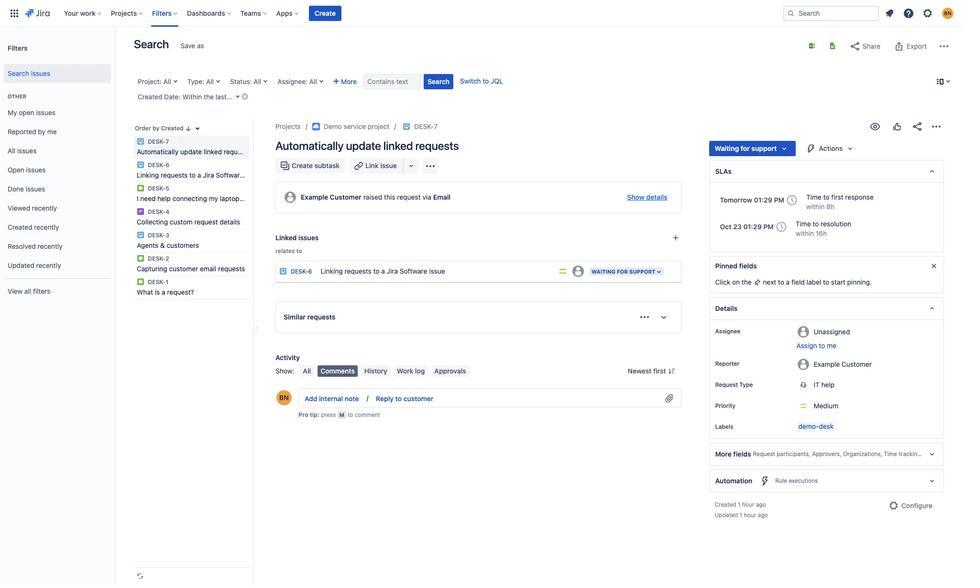 Task type: vqa. For each thing, say whether or not it's contained in the screenshot.
the left Filters
yes



Task type: locate. For each thing, give the bounding box(es) containing it.
1 vertical spatial help
[[821, 381, 835, 389]]

desk- for linking requests to a jira software issue
[[148, 162, 166, 169]]

customer down customers
[[169, 265, 198, 273]]

linked up link web pages and more image
[[383, 139, 413, 153]]

more inside dropdown button
[[341, 77, 357, 86]]

3 up agents & customers
[[166, 232, 169, 239]]

pm right 23
[[763, 223, 774, 231]]

by for order
[[153, 125, 159, 132]]

1 vertical spatial me
[[827, 342, 836, 350]]

oct 23 01:29 pm
[[720, 223, 774, 231]]

linking
[[137, 171, 159, 179], [321, 267, 343, 275]]

1 vertical spatial request
[[194, 218, 218, 226]]

service request image for i
[[137, 185, 144, 192]]

link an issue image
[[672, 234, 679, 242]]

0 vertical spatial first
[[831, 193, 843, 201]]

first up 8h
[[831, 193, 843, 201]]

search for search issues
[[8, 69, 29, 77]]

clockicon image left within 16h button in the right of the page
[[774, 220, 789, 235]]

open
[[19, 108, 34, 116]]

4 up "collecting"
[[166, 209, 169, 216]]

desk-7 up add app icon
[[414, 122, 438, 131]]

time left 'tracking,'
[[884, 451, 897, 458]]

switch to jql link
[[460, 77, 503, 85]]

order by created link
[[134, 122, 193, 134]]

search down 'filters' dropdown button
[[134, 37, 169, 51]]

pinned fields
[[715, 262, 757, 270]]

fields down "labels pin to top. only you can see pinned fields." icon
[[733, 451, 751, 459]]

details down laptop
[[220, 218, 240, 226]]

6 right issue type: it help icon
[[308, 268, 312, 275]]

all for project: all
[[163, 77, 171, 86]]

filters up search issues on the top left of the page
[[8, 44, 28, 52]]

the left the last
[[204, 93, 214, 101]]

help right 'it'
[[821, 381, 835, 389]]

7 down the order by created link
[[166, 138, 169, 145]]

demo service project link
[[312, 121, 389, 132]]

1 vertical spatial waiting for support
[[592, 269, 655, 275]]

view all filters link
[[4, 282, 111, 301]]

1 vertical spatial details
[[220, 218, 240, 226]]

service request image up what
[[137, 278, 144, 286]]

example up it help
[[814, 360, 840, 368]]

more fields request participants, approvers, organizations, time tracking, approver group
[[715, 451, 965, 459]]

time inside time to resolution within 16h
[[796, 220, 811, 228]]

software inside linking requests to a jira software issue link
[[400, 267, 427, 275]]

0 vertical spatial hour
[[742, 502, 754, 509]]

project: all
[[138, 77, 171, 86]]

the left level
[[249, 195, 259, 203]]

last
[[216, 93, 227, 101]]

other group
[[4, 83, 111, 278]]

link issue
[[365, 162, 397, 170]]

all right show: at the bottom left
[[303, 367, 311, 375]]

1 horizontal spatial example
[[814, 360, 840, 368]]

2 horizontal spatial search
[[428, 77, 450, 86]]

1 horizontal spatial software
[[400, 267, 427, 275]]

automatically up create subtask button at top left
[[275, 139, 344, 153]]

customer for example customer raised this request via email
[[330, 193, 361, 201]]

service request image down agents
[[137, 255, 144, 263]]

search image
[[787, 9, 795, 17]]

labels pin to top. only you can see pinned fields. image
[[735, 424, 743, 431]]

fields inside more fields element
[[733, 451, 751, 459]]

recently inside created recently link
[[34, 223, 59, 231]]

jira
[[203, 171, 214, 179], [387, 267, 398, 275]]

time for time to first response within 8h
[[806, 193, 821, 201]]

01:29 right tomorrow
[[754, 196, 772, 204]]

0 horizontal spatial more
[[341, 77, 357, 86]]

updated down automation
[[715, 512, 738, 519]]

projects left demo service project icon at the top
[[275, 122, 301, 131]]

2 vertical spatial time
[[884, 451, 897, 458]]

0 vertical spatial support
[[751, 144, 777, 153]]

1 vertical spatial request
[[753, 451, 775, 458]]

search left switch
[[428, 77, 450, 86]]

me down "unassigned"
[[827, 342, 836, 350]]

request left via at the top left of page
[[397, 193, 421, 201]]

1 vertical spatial customer
[[842, 360, 872, 368]]

filters inside dropdown button
[[152, 9, 172, 17]]

1 horizontal spatial filters
[[152, 9, 172, 17]]

collecting
[[137, 218, 168, 226]]

1 horizontal spatial the
[[249, 195, 259, 203]]

hide message image
[[928, 261, 940, 272]]

recently down created recently link
[[38, 242, 63, 250]]

desk-6 up the desk-5
[[146, 162, 169, 169]]

desk-4
[[146, 209, 169, 216]]

create for create
[[315, 9, 336, 17]]

0 horizontal spatial updated
[[8, 261, 34, 270]]

tip:
[[310, 412, 319, 419]]

linking right desk-6 link
[[321, 267, 343, 275]]

7 up add app icon
[[434, 122, 438, 131]]

tracking,
[[899, 451, 923, 458]]

time
[[806, 193, 821, 201], [796, 220, 811, 228], [884, 451, 897, 458]]

desk- up capturing
[[148, 255, 166, 263]]

0 horizontal spatial customer
[[330, 193, 361, 201]]

1 service request image from the top
[[137, 185, 144, 192]]

updated down resolved
[[8, 261, 34, 270]]

issues up open issues
[[17, 147, 37, 155]]

desk-7 down order by created
[[146, 138, 169, 145]]

details inside button
[[646, 193, 667, 201]]

fields for more
[[733, 451, 751, 459]]

linking requests to a jira software issue link
[[317, 262, 554, 281]]

export
[[907, 42, 927, 50]]

all right status:
[[254, 77, 261, 86]]

0 vertical spatial service request image
[[137, 185, 144, 192]]

1 horizontal spatial by
[[153, 125, 159, 132]]

1 vertical spatial software
[[400, 267, 427, 275]]

3
[[277, 195, 281, 203], [166, 232, 169, 239]]

start
[[831, 278, 845, 286]]

1 vertical spatial customer
[[404, 395, 433, 403]]

more down labels
[[715, 451, 732, 459]]

it help image down it help image
[[137, 161, 144, 169]]

all for status: all
[[254, 77, 261, 86]]

0 horizontal spatial request
[[194, 218, 218, 226]]

show details
[[627, 193, 667, 201]]

request?
[[167, 288, 194, 296]]

menu bar
[[298, 366, 471, 377]]

create for create subtask
[[292, 162, 313, 170]]

0 vertical spatial 4
[[228, 93, 233, 101]]

desk- for collecting custom request details
[[148, 209, 166, 216]]

desk- up the desk-5
[[148, 162, 166, 169]]

days
[[263, 93, 278, 101]]

0 vertical spatial projects
[[111, 9, 137, 17]]

0 vertical spatial 7
[[434, 122, 438, 131]]

projects link
[[275, 121, 301, 132]]

7
[[434, 122, 438, 131], [166, 138, 169, 145]]

within inside time to resolution within 16h
[[796, 230, 814, 238]]

3 right level
[[277, 195, 281, 203]]

more button
[[329, 74, 361, 89]]

recently up created recently
[[32, 204, 57, 212]]

desk- down order by created
[[148, 138, 166, 145]]

example down create subtask button at top left
[[301, 193, 328, 201]]

configure link
[[882, 499, 938, 514]]

all for type: all
[[206, 77, 214, 86]]

your
[[64, 9, 78, 17]]

waiting up slas
[[715, 144, 739, 153]]

1 horizontal spatial automatically update linked requests
[[275, 139, 459, 153]]

0 horizontal spatial linking requests to a jira software issue
[[137, 171, 261, 179]]

request type
[[715, 382, 753, 389]]

all
[[24, 287, 31, 295]]

me
[[47, 127, 57, 136], [827, 342, 836, 350]]

0 horizontal spatial waiting
[[592, 269, 615, 275]]

issues up the 'viewed recently'
[[26, 185, 45, 193]]

issues for open issues
[[26, 166, 46, 174]]

first inside time to first response within 8h
[[831, 193, 843, 201]]

0 vertical spatial create
[[315, 9, 336, 17]]

0 horizontal spatial me
[[47, 127, 57, 136]]

1 vertical spatial desk-7
[[146, 138, 169, 145]]

projects inside popup button
[[111, 9, 137, 17]]

newest
[[628, 367, 651, 375]]

time up within 16h button in the right of the page
[[796, 220, 811, 228]]

first left newest first icon
[[653, 367, 666, 375]]

projects for projects popup button
[[111, 9, 137, 17]]

desk- up need on the left of page
[[148, 185, 166, 192]]

0 vertical spatial details
[[646, 193, 667, 201]]

desk-7 link
[[414, 121, 438, 132]]

need
[[140, 195, 156, 203]]

all right type:
[[206, 77, 214, 86]]

recently inside the viewed recently link
[[32, 204, 57, 212]]

0 vertical spatial filters
[[152, 9, 172, 17]]

teams
[[240, 9, 261, 17]]

customer down 'assign to me' button
[[842, 360, 872, 368]]

desk- up &
[[148, 232, 166, 239]]

1 horizontal spatial first
[[831, 193, 843, 201]]

search for search button
[[428, 77, 450, 86]]

banner containing your work
[[0, 0, 965, 27]]

0 horizontal spatial search
[[8, 69, 29, 77]]

0 vertical spatial updated
[[8, 261, 34, 270]]

created left small "image" on the left of the page
[[161, 125, 183, 132]]

automatically update linked requests up link at left
[[275, 139, 459, 153]]

type:
[[187, 77, 204, 86]]

0 horizontal spatial first
[[653, 367, 666, 375]]

all inside other group
[[8, 147, 15, 155]]

request left participants,
[[753, 451, 775, 458]]

0 vertical spatial within
[[806, 203, 825, 211]]

created inside the created 1 hour ago updated 1 hour ago
[[715, 502, 736, 509]]

click on the
[[715, 278, 753, 286]]

1 vertical spatial 7
[[166, 138, 169, 145]]

details element
[[709, 297, 944, 320]]

hour
[[742, 502, 754, 509], [744, 512, 756, 519]]

create inside the primary element
[[315, 9, 336, 17]]

1 for desk-
[[166, 279, 168, 286]]

time to first response within 8h
[[806, 193, 874, 211]]

fields up on
[[739, 262, 757, 270]]

banner
[[0, 0, 965, 27]]

software
[[216, 171, 243, 179], [400, 267, 427, 275]]

desk- up is
[[148, 279, 166, 286]]

0 vertical spatial clockicon image
[[784, 193, 800, 208]]

update down demo service project at the left top of page
[[346, 139, 381, 153]]

3 service request image from the top
[[137, 278, 144, 286]]

clockicon image left within 8h button
[[784, 193, 800, 208]]

work log button
[[394, 366, 428, 377]]

0 vertical spatial 6
[[166, 162, 169, 169]]

0 vertical spatial request
[[397, 193, 421, 201]]

0 horizontal spatial projects
[[111, 9, 137, 17]]

menu bar containing all
[[298, 366, 471, 377]]

demo service project image
[[312, 123, 320, 131]]

assign to me button
[[796, 341, 934, 351]]

/
[[365, 394, 370, 402]]

service request image
[[137, 185, 144, 192], [137, 255, 144, 263], [137, 278, 144, 286]]

customer
[[330, 193, 361, 201], [842, 360, 872, 368]]

it help image for linking requests to a jira software issue
[[137, 161, 144, 169]]

desk
[[819, 423, 834, 431]]

customer inside button
[[404, 395, 433, 403]]

profile image of ben nelson image
[[276, 391, 292, 406]]

priority: medium image
[[558, 267, 568, 276]]

1 horizontal spatial create
[[315, 9, 336, 17]]

recently down the viewed recently link
[[34, 223, 59, 231]]

demo-desk
[[798, 423, 834, 431]]

customer left raised
[[330, 193, 361, 201]]

linked up my in the top left of the page
[[204, 148, 222, 156]]

1 vertical spatial create
[[292, 162, 313, 170]]

actions image
[[931, 121, 942, 132]]

it help image for agents & customers
[[137, 231, 144, 239]]

collecting custom request details
[[137, 218, 240, 226]]

example for example customer
[[814, 360, 840, 368]]

1 horizontal spatial more
[[715, 451, 732, 459]]

order by created
[[135, 125, 183, 132]]

time inside time to first response within 8h
[[806, 193, 821, 201]]

0 vertical spatial search
[[134, 37, 169, 51]]

your profile and settings image
[[942, 7, 954, 19]]

6 up 5
[[166, 162, 169, 169]]

similar
[[284, 313, 306, 321]]

copy link to issue image
[[436, 122, 443, 130]]

by inside other group
[[38, 127, 45, 136]]

work log
[[397, 367, 425, 375]]

0 vertical spatial example
[[301, 193, 328, 201]]

customer for example customer
[[842, 360, 872, 368]]

1 vertical spatial for
[[617, 269, 628, 275]]

log
[[415, 367, 425, 375]]

next
[[763, 278, 776, 286]]

resolved
[[8, 242, 36, 250]]

1 vertical spatial support
[[629, 269, 655, 275]]

to inside 'assign to me' button
[[819, 342, 825, 350]]

0 horizontal spatial pm
[[763, 223, 774, 231]]

automatically update linked requests down small "image" on the left of the page
[[137, 148, 251, 156]]

by right the order
[[153, 125, 159, 132]]

0 vertical spatial 1
[[166, 279, 168, 286]]

Search field
[[783, 5, 879, 21]]

customers
[[167, 241, 199, 250]]

create left subtask
[[292, 162, 313, 170]]

created inside other group
[[8, 223, 32, 231]]

1 horizontal spatial customer
[[842, 360, 872, 368]]

2 vertical spatial the
[[742, 278, 752, 286]]

search
[[134, 37, 169, 51], [8, 69, 29, 77], [428, 77, 450, 86]]

1 vertical spatial waiting for support button
[[589, 267, 664, 277]]

request inside more fields request participants, approvers, organizations, time tracking, approver group
[[753, 451, 775, 458]]

8h
[[826, 203, 834, 211]]

created down project:
[[138, 93, 162, 101]]

more for more
[[341, 77, 357, 86]]

to inside time to first response within 8h
[[823, 193, 829, 201]]

Search issues using keywords text field
[[363, 74, 421, 89]]

1 vertical spatial projects
[[275, 122, 301, 131]]

01:29
[[754, 196, 772, 204], [743, 223, 762, 231]]

assign to me
[[796, 342, 836, 350]]

create right apps dropdown button
[[315, 9, 336, 17]]

2
[[258, 93, 261, 101], [166, 255, 169, 263]]

demo-desk link
[[796, 423, 836, 432]]

clockicon image
[[784, 193, 800, 208], [774, 220, 789, 235]]

desk- for capturing customer email requests
[[148, 255, 166, 263]]

within inside time to first response within 8h
[[806, 203, 825, 211]]

apps
[[276, 9, 293, 17]]

details right show
[[646, 193, 667, 201]]

0 vertical spatial linking requests to a jira software issue
[[137, 171, 261, 179]]

type
[[739, 382, 753, 389]]

more left search issues using keywords text field
[[341, 77, 357, 86]]

1 vertical spatial fields
[[733, 451, 751, 459]]

approvals button
[[432, 366, 469, 377]]

within left the 16h
[[796, 230, 814, 238]]

0 horizontal spatial create
[[292, 162, 313, 170]]

me inside 'assign to me' button
[[827, 342, 836, 350]]

share image
[[911, 121, 923, 132]]

time for time to resolution within 16h
[[796, 220, 811, 228]]

created date: within the last 4 weeks, 2 days
[[138, 93, 278, 101]]

desk-3
[[146, 232, 169, 239]]

1 horizontal spatial waiting for support
[[715, 144, 777, 153]]

add attachment image
[[664, 393, 675, 405]]

0 vertical spatial 3
[[277, 195, 281, 203]]

desk- for agents & customers
[[148, 232, 166, 239]]

service request image up i
[[137, 185, 144, 192]]

connecting
[[173, 195, 207, 203]]

jql
[[491, 77, 503, 85]]

it help image left desk-7 link
[[403, 123, 410, 131]]

1 vertical spatial within
[[796, 230, 814, 238]]

recently inside updated recently link
[[36, 261, 61, 270]]

linking up the desk-5
[[137, 171, 159, 179]]

search inside button
[[428, 77, 450, 86]]

organizations,
[[843, 451, 882, 458]]

search inside group
[[8, 69, 29, 77]]

link web pages and more image
[[405, 160, 417, 172]]

jira image
[[25, 7, 50, 19], [25, 7, 50, 19]]

issue
[[380, 162, 397, 170], [245, 171, 261, 179], [429, 267, 445, 275]]

issues for all issues
[[17, 147, 37, 155]]

project
[[368, 122, 389, 131]]

search up other on the top left of page
[[8, 69, 29, 77]]

requests
[[415, 139, 459, 153], [224, 148, 251, 156], [161, 171, 188, 179], [218, 265, 245, 273], [345, 267, 371, 275], [307, 313, 335, 321]]

2 left days
[[258, 93, 261, 101]]

order
[[135, 125, 151, 132]]

2 vertical spatial it help image
[[137, 231, 144, 239]]

issue inside button
[[380, 162, 397, 170]]

recently down resolved recently link
[[36, 261, 61, 270]]

1 vertical spatial desk-6
[[291, 268, 312, 275]]

i
[[137, 195, 138, 203]]

fields for pinned
[[739, 262, 757, 270]]

waiting
[[715, 144, 739, 153], [592, 269, 615, 275]]

0 horizontal spatial support
[[629, 269, 655, 275]]

linked
[[383, 139, 413, 153], [204, 148, 222, 156]]

filters right projects popup button
[[152, 9, 172, 17]]

me down my open issues link
[[47, 127, 57, 136]]

service request image for capturing
[[137, 255, 144, 263]]

issues right open
[[26, 166, 46, 174]]

1 vertical spatial service request image
[[137, 255, 144, 263]]

the right on
[[742, 278, 752, 286]]

1 horizontal spatial updated
[[715, 512, 738, 519]]

desk-6 right issue type: it help icon
[[291, 268, 312, 275]]

pm left within 8h button
[[774, 196, 784, 204]]

0 horizontal spatial help
[[157, 195, 171, 203]]

it help image up agents
[[137, 231, 144, 239]]

update down small "image" on the left of the page
[[180, 148, 202, 156]]

0 horizontal spatial automatically update linked requests
[[137, 148, 251, 156]]

2 service request image from the top
[[137, 255, 144, 263]]

it help image
[[403, 123, 410, 131], [137, 161, 144, 169], [137, 231, 144, 239]]

all up open
[[8, 147, 15, 155]]

1 horizontal spatial me
[[827, 342, 836, 350]]

level
[[261, 195, 275, 203]]

me inside reported by me link
[[47, 127, 57, 136]]

projects right "work"
[[111, 9, 137, 17]]

0 vertical spatial 2
[[258, 93, 261, 101]]

0 vertical spatial customer
[[169, 265, 198, 273]]

desk- up "collecting"
[[148, 209, 166, 216]]

0 vertical spatial it help image
[[403, 123, 410, 131]]

1 vertical spatial first
[[653, 367, 666, 375]]

help image
[[903, 7, 914, 19]]

1 horizontal spatial projects
[[275, 122, 301, 131]]

reporter
[[715, 361, 739, 368]]

within left 8h
[[806, 203, 825, 211]]

clockicon image for tomorrow 01:29 pm
[[784, 193, 800, 208]]

desk- right issue type: it help icon
[[291, 268, 308, 275]]

0 vertical spatial me
[[47, 127, 57, 136]]

created down viewed
[[8, 223, 32, 231]]

waiting right priority: medium icon
[[592, 269, 615, 275]]

1 vertical spatial jira
[[387, 267, 398, 275]]

issues inside group
[[31, 69, 50, 77]]

recently inside resolved recently link
[[38, 242, 63, 250]]

1 vertical spatial ago
[[758, 512, 768, 519]]

all up date:
[[163, 77, 171, 86]]

request down my in the top left of the page
[[194, 218, 218, 226]]

work
[[397, 367, 413, 375]]

fields
[[739, 262, 757, 270], [733, 451, 751, 459]]

resolution
[[821, 220, 851, 228]]

help down 5
[[157, 195, 171, 203]]

1 horizontal spatial automatically
[[275, 139, 344, 153]]

issues right linked on the top left
[[298, 234, 319, 242]]

what is a request?
[[137, 288, 194, 296]]

example for example customer raised this request via email
[[301, 193, 328, 201]]

recently for updated recently
[[36, 261, 61, 270]]

0 horizontal spatial the
[[204, 93, 214, 101]]

all right assignee:
[[309, 77, 317, 86]]



Task type: describe. For each thing, give the bounding box(es) containing it.
actions button
[[800, 141, 862, 156]]

0 vertical spatial for
[[741, 144, 750, 153]]

comment
[[355, 412, 380, 419]]

filters button
[[149, 5, 181, 21]]

slas
[[715, 167, 732, 176]]

add internal note
[[305, 395, 359, 403]]

watch options: you are not watching this issue, 0 people watching image
[[869, 121, 881, 132]]

2 horizontal spatial issue
[[429, 267, 445, 275]]

1 vertical spatial waiting
[[592, 269, 615, 275]]

agents
[[137, 241, 158, 250]]

viewed recently
[[8, 204, 57, 212]]

project:
[[138, 77, 162, 86]]

1 horizontal spatial help
[[821, 381, 835, 389]]

as
[[197, 42, 204, 50]]

1 horizontal spatial pm
[[774, 196, 784, 204]]

0 horizontal spatial software
[[216, 171, 243, 179]]

1 horizontal spatial request
[[397, 193, 421, 201]]

details
[[715, 305, 737, 313]]

all inside "button"
[[303, 367, 311, 375]]

issues for done issues
[[26, 185, 45, 193]]

0 horizontal spatial 7
[[166, 138, 169, 145]]

projects button
[[108, 5, 146, 21]]

&
[[160, 241, 165, 250]]

1 horizontal spatial 2
[[258, 93, 261, 101]]

0 vertical spatial jira
[[203, 171, 214, 179]]

show image
[[656, 310, 671, 325]]

1 horizontal spatial waiting for support button
[[709, 141, 796, 156]]

newest first button
[[622, 366, 681, 377]]

next to a field label to start pinning.
[[761, 278, 872, 286]]

service
[[344, 122, 366, 131]]

subtask
[[315, 162, 340, 170]]

more for more fields request participants, approvers, organizations, time tracking, approver group
[[715, 451, 732, 459]]

service request image for what
[[137, 278, 144, 286]]

tomorrow
[[720, 196, 752, 204]]

1 horizontal spatial search
[[134, 37, 169, 51]]

it help
[[814, 381, 835, 389]]

2 vertical spatial 1
[[740, 512, 742, 519]]

show
[[627, 193, 644, 201]]

share
[[863, 42, 880, 50]]

time inside more fields request participants, approvers, organizations, time tracking, approver group
[[884, 451, 897, 458]]

slas element
[[709, 160, 944, 183]]

created for created 1 hour ago updated 1 hour ago
[[715, 502, 736, 509]]

resolved recently
[[8, 242, 63, 250]]

appswitcher icon image
[[9, 7, 20, 19]]

recently for created recently
[[34, 223, 59, 231]]

1 horizontal spatial 4
[[228, 93, 233, 101]]

updated inside the created 1 hour ago updated 1 hour ago
[[715, 512, 738, 519]]

agents & customers
[[137, 241, 199, 250]]

group
[[950, 451, 965, 458]]

to inside time to resolution within 16h
[[813, 220, 819, 228]]

1 vertical spatial 3
[[166, 232, 169, 239]]

this
[[384, 193, 395, 201]]

apps button
[[273, 5, 302, 21]]

issues for search issues
[[31, 69, 50, 77]]

other
[[8, 93, 26, 99]]

desk- for automatically update linked requests
[[148, 138, 166, 145]]

open in microsoft excel image
[[808, 42, 816, 50]]

1 vertical spatial the
[[249, 195, 259, 203]]

recently for resolved recently
[[38, 242, 63, 250]]

1 for created
[[738, 502, 740, 509]]

2 horizontal spatial the
[[742, 278, 752, 286]]

automation element
[[709, 470, 944, 493]]

i need help connecting my laptop to the level 3 printer
[[137, 195, 303, 203]]

recently for viewed recently
[[32, 204, 57, 212]]

pinning.
[[847, 278, 872, 286]]

small image
[[184, 125, 192, 133]]

0 horizontal spatial update
[[180, 148, 202, 156]]

within 8h button
[[806, 202, 834, 212]]

1 horizontal spatial 7
[[434, 122, 438, 131]]

executions
[[789, 478, 818, 485]]

0 vertical spatial linking
[[137, 171, 159, 179]]

my open issues link
[[4, 103, 111, 122]]

pinned
[[715, 262, 737, 270]]

dashboards button
[[184, 5, 235, 21]]

1 horizontal spatial desk-6
[[291, 268, 312, 275]]

history
[[364, 367, 387, 375]]

0 vertical spatial 01:29
[[754, 196, 772, 204]]

to inside reply to customer button
[[395, 395, 402, 403]]

projects for the "projects" link
[[275, 122, 301, 131]]

1 horizontal spatial 3
[[277, 195, 281, 203]]

clockicon image for oct 23 01:29 pm
[[774, 220, 789, 235]]

participants,
[[777, 451, 811, 458]]

add app image
[[425, 160, 436, 172]]

my
[[8, 108, 17, 116]]

it help image
[[137, 138, 144, 145]]

approvals
[[434, 367, 466, 375]]

desk- for what is a request?
[[148, 279, 166, 286]]

reported by me
[[8, 127, 57, 136]]

create subtask button
[[275, 158, 345, 174]]

1 vertical spatial hour
[[744, 512, 756, 519]]

notifications image
[[884, 7, 895, 19]]

press
[[321, 412, 336, 419]]

me for reported by me
[[47, 127, 57, 136]]

add
[[305, 395, 317, 403]]

actions
[[819, 144, 843, 153]]

1 vertical spatial pm
[[763, 223, 774, 231]]

all for assignee: all
[[309, 77, 317, 86]]

0 horizontal spatial request
[[715, 382, 738, 389]]

1 horizontal spatial linked
[[383, 139, 413, 153]]

0 horizontal spatial details
[[220, 218, 240, 226]]

1 horizontal spatial update
[[346, 139, 381, 153]]

0 horizontal spatial automatically
[[137, 148, 179, 156]]

1 vertical spatial issue
[[245, 171, 261, 179]]

issues for linked issues
[[298, 234, 319, 242]]

desk- for i need help connecting my laptop to the level 3 printer
[[148, 185, 166, 192]]

remove criteria image
[[241, 93, 249, 100]]

created recently
[[8, 223, 59, 231]]

weeks,
[[234, 93, 256, 101]]

0 horizontal spatial 4
[[166, 209, 169, 216]]

0 horizontal spatial waiting for support
[[592, 269, 655, 275]]

0 horizontal spatial 6
[[166, 162, 169, 169]]

0 horizontal spatial filters
[[8, 44, 28, 52]]

relates to
[[275, 248, 302, 255]]

1 vertical spatial 6
[[308, 268, 312, 275]]

settings image
[[922, 7, 933, 19]]

by for reported
[[38, 127, 45, 136]]

vote options: no one has voted for this issue yet. image
[[891, 121, 903, 132]]

0 vertical spatial the
[[204, 93, 214, 101]]

desk- left copy link to issue image
[[414, 122, 434, 131]]

0 vertical spatial help
[[157, 195, 171, 203]]

issue type: it help image
[[279, 268, 287, 275]]

first inside button
[[653, 367, 666, 375]]

show:
[[275, 367, 294, 375]]

done issues link
[[4, 180, 111, 199]]

1 horizontal spatial waiting
[[715, 144, 739, 153]]

it
[[814, 381, 820, 389]]

assignee
[[715, 328, 740, 335]]

more fields element
[[709, 443, 965, 466]]

add internal note button
[[299, 391, 365, 407]]

search issues group
[[4, 61, 111, 86]]

create subtask
[[292, 162, 340, 170]]

newest first image
[[668, 368, 675, 375]]

updated inside other group
[[8, 261, 34, 270]]

0 horizontal spatial desk-6
[[146, 162, 169, 169]]

within
[[182, 93, 202, 101]]

0 horizontal spatial for
[[617, 269, 628, 275]]

comments
[[321, 367, 355, 375]]

to inside linking requests to a jira software issue link
[[373, 267, 379, 275]]

save
[[180, 42, 195, 50]]

1 vertical spatial linking requests to a jira software issue
[[321, 267, 445, 275]]

created for created recently
[[8, 223, 32, 231]]

1 vertical spatial 01:29
[[743, 223, 762, 231]]

open issues
[[8, 166, 46, 174]]

reported
[[8, 127, 36, 136]]

labels
[[715, 424, 733, 431]]

linking inside linking requests to a jira software issue link
[[321, 267, 343, 275]]

1 horizontal spatial jira
[[387, 267, 398, 275]]

time to resolution within 16h
[[796, 220, 851, 238]]

search button
[[424, 74, 453, 89]]

created for created date: within the last 4 weeks, 2 days
[[138, 93, 162, 101]]

open in google sheets image
[[829, 42, 836, 50]]

me for assign to me
[[827, 342, 836, 350]]

my open issues
[[8, 108, 56, 116]]

via
[[423, 193, 431, 201]]

0 horizontal spatial linked
[[204, 148, 222, 156]]

0 horizontal spatial 2
[[166, 255, 169, 263]]

desk-2
[[146, 255, 169, 263]]

23
[[733, 223, 742, 231]]

updated recently link
[[4, 256, 111, 275]]

custom
[[170, 218, 193, 226]]

on
[[732, 278, 740, 286]]

primary element
[[6, 0, 783, 27]]

approvers,
[[812, 451, 842, 458]]

within 16h button
[[796, 229, 827, 239]]

relates
[[275, 248, 295, 255]]

similar requests
[[284, 313, 335, 321]]

export button
[[889, 39, 932, 54]]

issues right the "open"
[[36, 108, 56, 116]]

1 horizontal spatial desk-7
[[414, 122, 438, 131]]

dashboards
[[187, 9, 225, 17]]

all issues link
[[4, 142, 111, 161]]

0 vertical spatial ago
[[756, 502, 766, 509]]

resolved recently link
[[4, 237, 111, 256]]

sidebar navigation image
[[104, 38, 125, 57]]

service request with approvals image
[[137, 208, 144, 216]]

show details button
[[621, 190, 673, 205]]

open issues link
[[4, 161, 111, 180]]

laptop
[[220, 195, 239, 203]]



